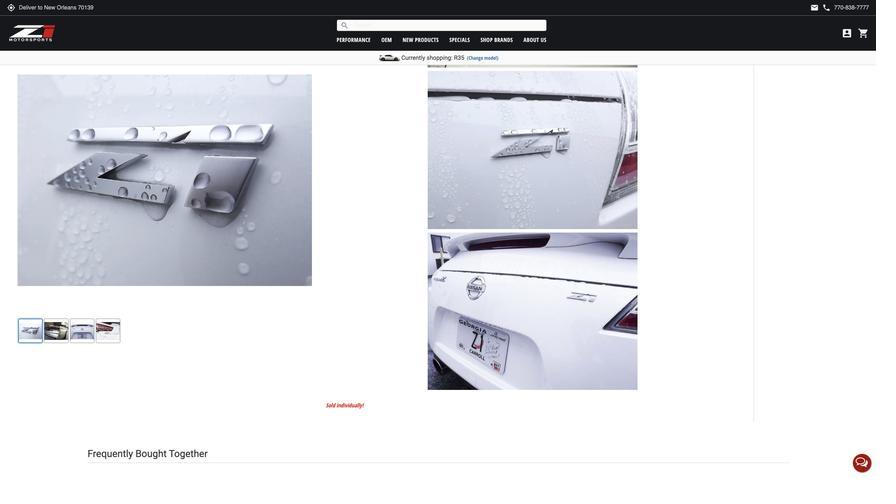 Task type: locate. For each thing, give the bounding box(es) containing it.
shopping_cart
[[858, 28, 869, 39]]

model)
[[485, 55, 499, 61]]

mail link
[[811, 3, 819, 12]]

(change model) link
[[467, 55, 499, 61]]

new products link
[[403, 36, 439, 44]]

frequently
[[88, 448, 133, 460]]

about us
[[524, 36, 547, 44]]

new products
[[403, 36, 439, 44]]

brands
[[495, 36, 513, 44]]

shop
[[481, 36, 493, 44]]

about
[[524, 36, 539, 44]]

search
[[341, 21, 349, 30]]

specials link
[[450, 36, 470, 44]]

shop brands
[[481, 36, 513, 44]]

phone
[[823, 3, 831, 12]]

sold individually!
[[326, 402, 365, 409]]

performance
[[337, 36, 371, 44]]

together
[[169, 448, 208, 460]]

account_box link
[[840, 28, 855, 39]]

oem link
[[382, 36, 392, 44]]

products
[[415, 36, 439, 44]]

shop brands link
[[481, 36, 513, 44]]



Task type: describe. For each thing, give the bounding box(es) containing it.
frequently bought together
[[88, 448, 208, 460]]

mail phone
[[811, 3, 831, 12]]

specials
[[450, 36, 470, 44]]

oem
[[382, 36, 392, 44]]

sold
[[326, 402, 335, 409]]

new
[[403, 36, 414, 44]]

currently
[[402, 54, 425, 61]]

us
[[541, 36, 547, 44]]

(change
[[467, 55, 483, 61]]

bought
[[136, 448, 167, 460]]

r35
[[454, 54, 465, 61]]

shopping_cart link
[[856, 28, 869, 39]]

mail
[[811, 3, 819, 12]]

phone link
[[823, 3, 869, 12]]

performance link
[[337, 36, 371, 44]]

z1 motorsports logo image
[[9, 24, 56, 42]]

currently shopping: r35 (change model)
[[402, 54, 499, 61]]

account_box
[[842, 28, 853, 39]]

individually!
[[337, 402, 364, 409]]

shopping:
[[427, 54, 453, 61]]

my_location
[[7, 3, 15, 12]]

about us link
[[524, 36, 547, 44]]

Search search field
[[349, 20, 546, 31]]



Task type: vqa. For each thing, say whether or not it's contained in the screenshot.
Brand
no



